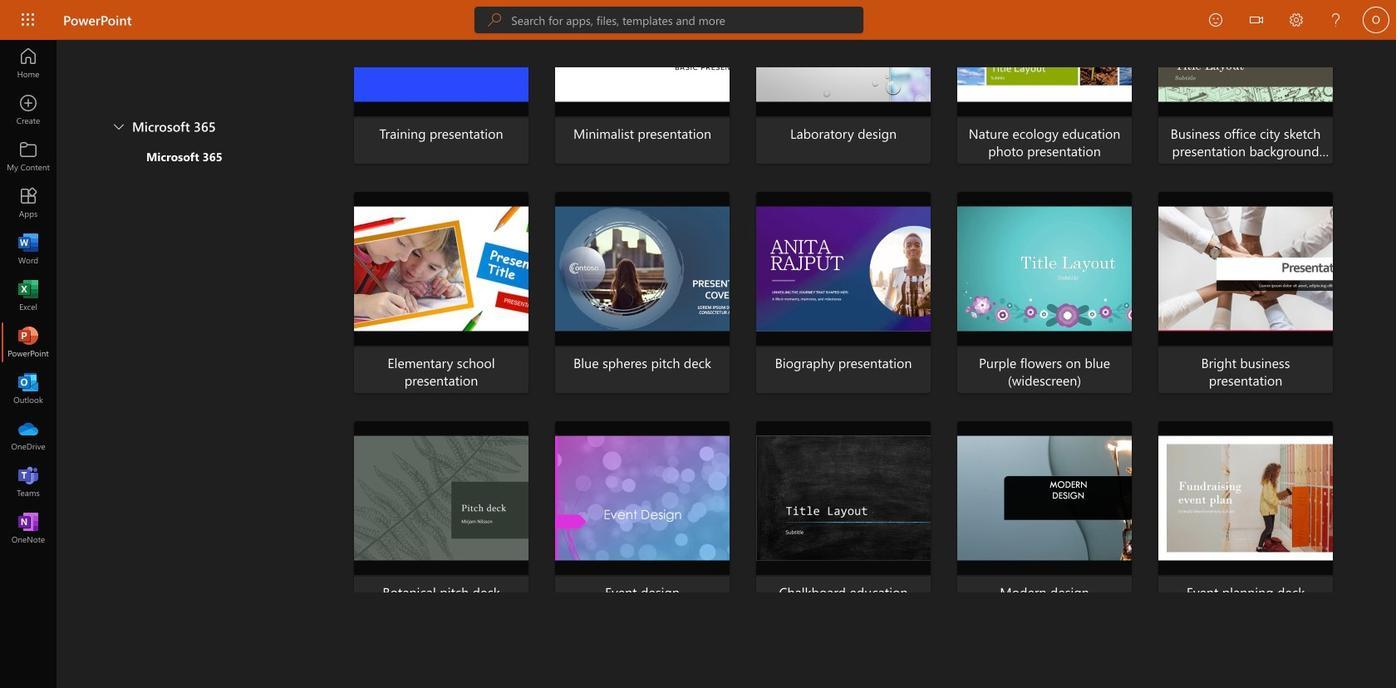 Task type: describe. For each thing, give the bounding box(es) containing it.
powerpoint image
[[20, 334, 37, 351]]

onenote image
[[20, 520, 37, 537]]

home image
[[20, 55, 37, 71]]



Task type: locate. For each thing, give the bounding box(es) containing it.
word image
[[20, 241, 37, 258]]

None search field
[[475, 7, 864, 33]]

Search box. Suggestions appear as you type. search field
[[511, 7, 864, 33]]

outlook image
[[20, 381, 37, 397]]

option
[[120, 148, 309, 171]]

apps image
[[20, 194, 37, 211]]

application
[[0, 0, 1396, 688]]

onedrive image
[[20, 427, 37, 444]]

navigation
[[0, 40, 57, 552]]

teams image
[[20, 474, 37, 490]]

excel image
[[20, 288, 37, 304]]

banner
[[0, 0, 1396, 43]]

main content
[[57, 0, 1396, 622]]

create image
[[20, 101, 37, 118]]

my content image
[[20, 148, 37, 165]]



Task type: vqa. For each thing, say whether or not it's contained in the screenshot.
APPS image
yes



